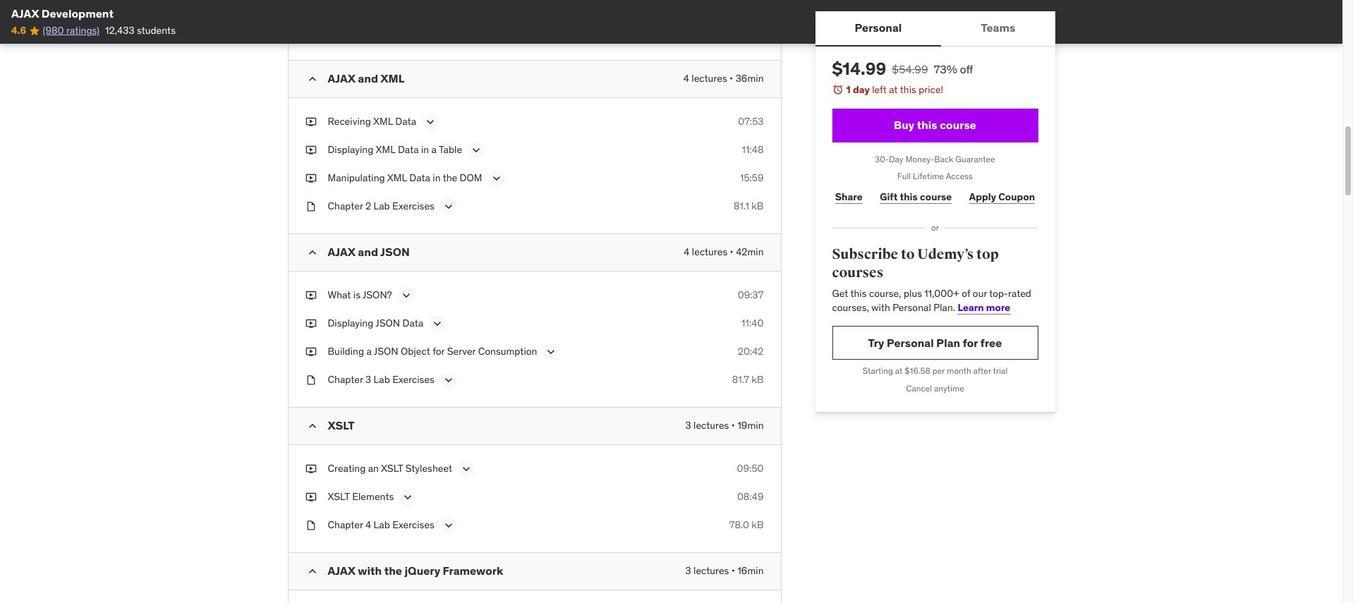 Task type: describe. For each thing, give the bounding box(es) containing it.
xsmall image for displaying xml data in a table
[[305, 143, 316, 157]]

building
[[328, 345, 364, 358]]

data for displaying json data
[[402, 317, 423, 330]]

framework
[[443, 564, 503, 578]]

building a json object for server consumption
[[328, 345, 537, 358]]

12,433 students
[[105, 24, 176, 37]]

chapter 2 lab exercises
[[328, 200, 435, 213]]

in for a
[[421, 143, 429, 156]]

4 for xml
[[683, 72, 689, 85]]

ajax development
[[11, 6, 113, 20]]

• for xml
[[730, 72, 733, 85]]

2
[[365, 200, 371, 213]]

• for json
[[730, 246, 734, 258]]

courses,
[[832, 301, 869, 314]]

consumption
[[478, 345, 537, 358]]

2 vertical spatial 4
[[365, 519, 371, 531]]

exercises for xml
[[392, 200, 435, 213]]

3 lab from the top
[[374, 519, 390, 531]]

free
[[981, 336, 1002, 350]]

course for buy this course
[[940, 118, 976, 132]]

plan.
[[934, 301, 955, 314]]

lifetime
[[913, 171, 944, 182]]

• for the
[[732, 565, 735, 577]]

plan
[[936, 336, 960, 350]]

lectures for json
[[692, 246, 728, 258]]

$54.99
[[892, 62, 928, 76]]

4 xsmall image from the top
[[305, 345, 316, 359]]

09:50
[[737, 462, 764, 475]]

stylesheet
[[405, 462, 452, 475]]

1 horizontal spatial a
[[431, 143, 437, 156]]

chapter 4 lab exercises
[[328, 519, 435, 531]]

receiving
[[328, 115, 371, 128]]

starting at $16.58 per month after trial cancel anytime
[[863, 366, 1008, 394]]

73%
[[934, 62, 957, 76]]

cancel
[[906, 383, 932, 394]]

kb for ajax and json
[[752, 373, 764, 386]]

development
[[42, 6, 113, 20]]

guarantee
[[956, 154, 995, 164]]

try personal plan for free link
[[832, 326, 1038, 360]]

month
[[947, 366, 971, 376]]

16min
[[738, 565, 764, 577]]

subscribe
[[832, 246, 898, 263]]

table
[[439, 143, 462, 156]]

day
[[853, 83, 870, 96]]

3 for xslt
[[685, 419, 691, 432]]

11:40
[[742, 317, 764, 330]]

ajax and json
[[328, 245, 410, 259]]

chapter for ajax and json
[[328, 373, 363, 386]]

json for a
[[374, 345, 398, 358]]

show lecture description image for building a json object for server consumption
[[544, 345, 558, 359]]

apply
[[969, 190, 996, 203]]

xsmall image for chapter 2 lab exercises
[[305, 200, 316, 214]]

courses
[[832, 264, 884, 281]]

starting
[[863, 366, 893, 376]]

(980 ratings)
[[43, 24, 100, 37]]

money-
[[906, 154, 934, 164]]

day
[[889, 154, 903, 164]]

xsmall image for chapter 4 lab exercises
[[305, 519, 316, 533]]

xsmall image for xslt
[[305, 462, 316, 476]]

1
[[846, 83, 851, 96]]

access
[[946, 171, 973, 182]]

per
[[933, 366, 945, 376]]

apply coupon
[[969, 190, 1035, 203]]

try
[[868, 336, 884, 350]]

chapter for ajax and xml
[[328, 200, 363, 213]]

ajax for ajax with the jquery framework
[[328, 564, 355, 578]]

what is json?
[[328, 289, 392, 301]]

manipulating xml data in the dom
[[328, 172, 482, 184]]

with inside 'get this course, plus 11,000+ of our top-rated courses, with personal plan.'
[[872, 301, 890, 314]]

personal inside button
[[855, 21, 902, 35]]

teams
[[981, 21, 1016, 35]]

ajax up "4.6"
[[11, 6, 39, 20]]

xml up receiving xml data
[[380, 71, 405, 86]]

show lecture description image for what is json?
[[399, 289, 413, 303]]

displaying for ajax and xml
[[328, 143, 373, 156]]

buy this course button
[[832, 108, 1038, 142]]

more
[[986, 301, 1011, 314]]

30-
[[875, 154, 889, 164]]

back
[[934, 154, 953, 164]]

creating
[[328, 462, 366, 475]]

and for json
[[358, 245, 378, 259]]

rated
[[1008, 287, 1031, 300]]

learn
[[958, 301, 984, 314]]

4.6
[[11, 24, 26, 37]]

12,433
[[105, 24, 135, 37]]

displaying json data
[[328, 317, 423, 330]]

xml for manipulating
[[387, 172, 407, 184]]

server
[[447, 345, 476, 358]]

3 exercises from the top
[[392, 519, 435, 531]]

xsmall image for xslt elements
[[305, 491, 316, 504]]

11,000+
[[924, 287, 959, 300]]

small image for ajax with the jquery framework
[[305, 565, 319, 579]]

ajax and xml
[[328, 71, 405, 86]]

show lecture description image for xslt elements
[[401, 491, 415, 505]]

coupon
[[998, 190, 1035, 203]]

1 vertical spatial xslt
[[381, 462, 403, 475]]

off
[[960, 62, 973, 76]]

$14.99 $54.99 73% off
[[832, 58, 973, 80]]

small image
[[305, 246, 319, 260]]

1 vertical spatial the
[[384, 564, 402, 578]]

top-
[[989, 287, 1008, 300]]

personal button
[[815, 11, 941, 45]]

gift this course
[[880, 190, 952, 203]]

36min
[[736, 72, 764, 85]]

ratings)
[[66, 24, 100, 37]]

ajax with the jquery framework
[[328, 564, 503, 578]]

xslt for xslt elements
[[328, 491, 350, 503]]

1 day left at this price!
[[846, 83, 943, 96]]

xsmall image for ajax and json
[[305, 289, 316, 303]]

show lecture description image for chapter 3 lab exercises
[[442, 373, 456, 388]]

xslt for xslt
[[328, 419, 355, 433]]



Task type: locate. For each thing, give the bounding box(es) containing it.
this for buy
[[917, 118, 937, 132]]

09:37
[[738, 289, 764, 301]]

this inside button
[[917, 118, 937, 132]]

3
[[365, 373, 371, 386], [685, 419, 691, 432], [685, 565, 691, 577]]

5 xsmall image from the top
[[305, 462, 316, 476]]

xslt right an
[[381, 462, 403, 475]]

for left server
[[433, 345, 445, 358]]

course for gift this course
[[920, 190, 952, 203]]

0 horizontal spatial with
[[358, 564, 382, 578]]

0 vertical spatial chapter
[[328, 200, 363, 213]]

small image for xslt
[[305, 419, 319, 433]]

1 horizontal spatial in
[[433, 172, 441, 184]]

0 vertical spatial at
[[889, 83, 898, 96]]

the left the 'jquery'
[[384, 564, 402, 578]]

or
[[931, 222, 939, 233]]

share
[[835, 190, 863, 203]]

course inside button
[[940, 118, 976, 132]]

price!
[[919, 83, 943, 96]]

show lecture description image up displaying xml data in a table
[[423, 115, 437, 129]]

lab down elements
[[374, 519, 390, 531]]

30-day money-back guarantee full lifetime access
[[875, 154, 995, 182]]

0 horizontal spatial in
[[421, 143, 429, 156]]

3 small image from the top
[[305, 565, 319, 579]]

after
[[973, 366, 991, 376]]

1 small image from the top
[[305, 72, 319, 86]]

show lecture description image up framework
[[442, 519, 456, 533]]

chapter 3 lab exercises
[[328, 373, 435, 386]]

in left table
[[421, 143, 429, 156]]

this up courses,
[[850, 287, 867, 300]]

ajax for ajax and json
[[328, 245, 355, 259]]

xml
[[380, 71, 405, 86], [373, 115, 393, 128], [376, 143, 395, 156], [387, 172, 407, 184]]

4 left the 42min
[[684, 246, 690, 258]]

xsmall image left the creating at left bottom
[[305, 462, 316, 476]]

1 displaying from the top
[[328, 143, 373, 156]]

6 xsmall image from the top
[[305, 519, 316, 533]]

1 lab from the top
[[374, 200, 390, 213]]

gift
[[880, 190, 898, 203]]

in
[[421, 143, 429, 156], [433, 172, 441, 184]]

show lecture description image right json? at the top of the page
[[399, 289, 413, 303]]

2 vertical spatial lab
[[374, 519, 390, 531]]

xsmall image left building
[[305, 345, 316, 359]]

kb right 78.0
[[752, 519, 764, 531]]

with down course,
[[872, 301, 890, 314]]

of
[[962, 287, 970, 300]]

exercises for json
[[392, 373, 435, 386]]

0 vertical spatial with
[[872, 301, 890, 314]]

2 vertical spatial exercises
[[392, 519, 435, 531]]

1 vertical spatial course
[[920, 190, 952, 203]]

lectures left the 42min
[[692, 246, 728, 258]]

anytime
[[934, 383, 964, 394]]

1 vertical spatial at
[[895, 366, 903, 376]]

udemy's
[[917, 246, 974, 263]]

at right left
[[889, 83, 898, 96]]

2 lab from the top
[[374, 373, 390, 386]]

left
[[872, 83, 887, 96]]

3 for ajax with the jquery framework
[[685, 565, 691, 577]]

show lecture description image right stylesheet
[[459, 462, 473, 476]]

1 vertical spatial personal
[[893, 301, 931, 314]]

0 vertical spatial 3
[[365, 373, 371, 386]]

2 vertical spatial xslt
[[328, 491, 350, 503]]

• left the 42min
[[730, 246, 734, 258]]

1 vertical spatial chapter
[[328, 373, 363, 386]]

78.0 kb
[[729, 519, 764, 531]]

81.1
[[734, 200, 749, 213]]

• left 36min
[[730, 72, 733, 85]]

lab for xml
[[374, 200, 390, 213]]

show lecture description image for manipulating xml data in the dom
[[489, 172, 503, 186]]

for left free
[[963, 336, 978, 350]]

2 chapter from the top
[[328, 373, 363, 386]]

share button
[[832, 183, 866, 211]]

3 lectures • 19min
[[685, 419, 764, 432]]

81.7 kb
[[732, 373, 764, 386]]

personal down plus
[[893, 301, 931, 314]]

2 vertical spatial 3
[[685, 565, 691, 577]]

data
[[395, 115, 416, 128], [398, 143, 419, 156], [409, 172, 430, 184], [402, 317, 423, 330]]

this down $54.99
[[900, 83, 916, 96]]

exercises up the ajax with the jquery framework
[[392, 519, 435, 531]]

3 left 16min
[[685, 565, 691, 577]]

top
[[976, 246, 999, 263]]

and up the what is json? at top
[[358, 245, 378, 259]]

object
[[401, 345, 430, 358]]

xsmall image
[[305, 143, 316, 157], [305, 200, 316, 214], [305, 317, 316, 331], [305, 373, 316, 387], [305, 491, 316, 504], [305, 519, 316, 533]]

xsmall image for chapter 3 lab exercises
[[305, 373, 316, 387]]

xml for receiving
[[373, 115, 393, 128]]

manipulating
[[328, 172, 385, 184]]

json down json? at the top of the page
[[376, 317, 400, 330]]

data up manipulating xml data in the dom
[[398, 143, 419, 156]]

show lecture description image
[[423, 115, 437, 129], [469, 143, 483, 157], [442, 200, 456, 214], [430, 317, 445, 331], [544, 345, 558, 359], [459, 462, 473, 476], [442, 519, 456, 533]]

lab for json
[[374, 373, 390, 386]]

show lecture description image for chapter 4 lab exercises
[[442, 519, 456, 533]]

get this course, plus 11,000+ of our top-rated courses, with personal plan.
[[832, 287, 1031, 314]]

3 xsmall image from the top
[[305, 317, 316, 331]]

0 vertical spatial displaying
[[328, 143, 373, 156]]

show lecture description image
[[489, 172, 503, 186], [399, 289, 413, 303], [442, 373, 456, 388], [401, 491, 415, 505]]

2 kb from the top
[[752, 373, 764, 386]]

1 and from the top
[[358, 71, 378, 86]]

data for receiving xml data
[[395, 115, 416, 128]]

lectures left 16min
[[694, 565, 729, 577]]

• left 19min
[[732, 419, 735, 432]]

xsmall image
[[305, 115, 316, 129], [305, 172, 316, 185], [305, 289, 316, 303], [305, 345, 316, 359], [305, 462, 316, 476]]

•
[[730, 72, 733, 85], [730, 246, 734, 258], [732, 419, 735, 432], [732, 565, 735, 577]]

creating an xslt stylesheet
[[328, 462, 452, 475]]

1 vertical spatial exercises
[[392, 373, 435, 386]]

lectures left 19min
[[694, 419, 729, 432]]

42min
[[736, 246, 764, 258]]

and for xml
[[358, 71, 378, 86]]

4 for json
[[684, 246, 690, 258]]

1 vertical spatial and
[[358, 245, 378, 259]]

json up chapter 3 lab exercises
[[374, 345, 398, 358]]

lab right 2
[[374, 200, 390, 213]]

ajax
[[11, 6, 39, 20], [328, 71, 355, 86], [328, 245, 355, 259], [328, 564, 355, 578]]

show lecture description image down creating an xslt stylesheet
[[401, 491, 415, 505]]

0 vertical spatial and
[[358, 71, 378, 86]]

1 vertical spatial displaying
[[328, 317, 373, 330]]

for
[[963, 336, 978, 350], [433, 345, 445, 358]]

chapter down xslt elements
[[328, 519, 363, 531]]

1 vertical spatial with
[[358, 564, 382, 578]]

0 vertical spatial lab
[[374, 200, 390, 213]]

small image
[[305, 72, 319, 86], [305, 419, 319, 433], [305, 565, 319, 579]]

this
[[900, 83, 916, 96], [917, 118, 937, 132], [900, 190, 918, 203], [850, 287, 867, 300]]

xsmall image for ajax and xml
[[305, 115, 316, 129]]

1 horizontal spatial the
[[443, 172, 457, 184]]

0 vertical spatial json
[[380, 245, 410, 259]]

xsmall image for displaying json data
[[305, 317, 316, 331]]

is
[[353, 289, 361, 301]]

an
[[368, 462, 379, 475]]

1 vertical spatial a
[[367, 345, 372, 358]]

json for and
[[380, 245, 410, 259]]

the left 'dom'
[[443, 172, 457, 184]]

show lecture description image for displaying json data
[[430, 317, 445, 331]]

2 vertical spatial chapter
[[328, 519, 363, 531]]

this for gift
[[900, 190, 918, 203]]

course up 'back'
[[940, 118, 976, 132]]

78.0
[[729, 519, 749, 531]]

personal up $16.58 in the bottom right of the page
[[887, 336, 934, 350]]

gift this course link
[[877, 183, 955, 211]]

xslt down the creating at left bottom
[[328, 491, 350, 503]]

1 xsmall image from the top
[[305, 143, 316, 157]]

json?
[[363, 289, 392, 301]]

data for manipulating xml data in the dom
[[409, 172, 430, 184]]

show lecture description image up building a json object for server consumption
[[430, 317, 445, 331]]

course down the lifetime
[[920, 190, 952, 203]]

course,
[[869, 287, 901, 300]]

tab list containing personal
[[815, 11, 1055, 47]]

exercises down object
[[392, 373, 435, 386]]

to
[[901, 246, 915, 263]]

and
[[358, 71, 378, 86], [358, 245, 378, 259]]

1 chapter from the top
[[328, 200, 363, 213]]

alarm image
[[832, 84, 843, 95]]

show lecture description image right table
[[469, 143, 483, 157]]

1 vertical spatial 4
[[684, 246, 690, 258]]

a
[[431, 143, 437, 156], [367, 345, 372, 358]]

data up displaying xml data in a table
[[395, 115, 416, 128]]

1 vertical spatial small image
[[305, 419, 319, 433]]

0 vertical spatial exercises
[[392, 200, 435, 213]]

81.1 kb
[[734, 200, 764, 213]]

ajax right small image
[[328, 245, 355, 259]]

in for the
[[433, 172, 441, 184]]

0 vertical spatial 4
[[683, 72, 689, 85]]

displaying up building
[[328, 317, 373, 330]]

a left table
[[431, 143, 437, 156]]

1 vertical spatial kb
[[752, 373, 764, 386]]

08:49
[[737, 491, 764, 503]]

at left $16.58 in the bottom right of the page
[[895, 366, 903, 376]]

1 vertical spatial in
[[433, 172, 441, 184]]

0 vertical spatial in
[[421, 143, 429, 156]]

full
[[897, 171, 911, 182]]

lectures for xml
[[692, 72, 727, 85]]

15:59
[[740, 172, 764, 184]]

1 horizontal spatial for
[[963, 336, 978, 350]]

apply coupon button
[[966, 183, 1038, 211]]

the
[[443, 172, 457, 184], [384, 564, 402, 578]]

2 vertical spatial personal
[[887, 336, 934, 350]]

xsmall image left receiving
[[305, 115, 316, 129]]

kb right 81.7
[[752, 373, 764, 386]]

2 displaying from the top
[[328, 317, 373, 330]]

show lecture description image right 'dom'
[[489, 172, 503, 186]]

what
[[328, 289, 351, 301]]

data for displaying xml data in a table
[[398, 143, 419, 156]]

displaying
[[328, 143, 373, 156], [328, 317, 373, 330]]

chapter left 2
[[328, 200, 363, 213]]

2 vertical spatial json
[[374, 345, 398, 358]]

displaying for ajax and json
[[328, 317, 373, 330]]

0 horizontal spatial the
[[384, 564, 402, 578]]

lab
[[374, 200, 390, 213], [374, 373, 390, 386], [374, 519, 390, 531]]

with down chapter 4 lab exercises
[[358, 564, 382, 578]]

19min
[[738, 419, 764, 432]]

xslt up the creating at left bottom
[[328, 419, 355, 433]]

81.7
[[732, 373, 749, 386]]

kb right 81.1
[[752, 200, 764, 213]]

xml down displaying xml data in a table
[[387, 172, 407, 184]]

data up object
[[402, 317, 423, 330]]

data down displaying xml data in a table
[[409, 172, 430, 184]]

show lecture description image for receiving xml data
[[423, 115, 437, 129]]

tab list
[[815, 11, 1055, 47]]

3 kb from the top
[[752, 519, 764, 531]]

this for get
[[850, 287, 867, 300]]

kb for ajax and xml
[[752, 200, 764, 213]]

3 xsmall image from the top
[[305, 289, 316, 303]]

chapter down building
[[328, 373, 363, 386]]

2 vertical spatial small image
[[305, 565, 319, 579]]

json up json? at the top of the page
[[380, 245, 410, 259]]

2 and from the top
[[358, 245, 378, 259]]

0 horizontal spatial for
[[433, 345, 445, 358]]

0 vertical spatial a
[[431, 143, 437, 156]]

course inside 'link'
[[920, 190, 952, 203]]

ajax up receiving
[[328, 71, 355, 86]]

4 xsmall image from the top
[[305, 373, 316, 387]]

buy
[[894, 118, 914, 132]]

0 vertical spatial course
[[940, 118, 976, 132]]

try personal plan for free
[[868, 336, 1002, 350]]

4 left 36min
[[683, 72, 689, 85]]

1 kb from the top
[[752, 200, 764, 213]]

elements
[[352, 491, 394, 503]]

a right building
[[367, 345, 372, 358]]

3 down displaying json data
[[365, 373, 371, 386]]

1 xsmall image from the top
[[305, 115, 316, 129]]

xml up displaying xml data in a table
[[373, 115, 393, 128]]

personal inside 'get this course, plus 11,000+ of our top-rated courses, with personal plan.'
[[893, 301, 931, 314]]

4 down elements
[[365, 519, 371, 531]]

1 vertical spatial lab
[[374, 373, 390, 386]]

this right "gift"
[[900, 190, 918, 203]]

at
[[889, 83, 898, 96], [895, 366, 903, 376]]

show lecture description image right consumption
[[544, 345, 558, 359]]

lectures for the
[[694, 565, 729, 577]]

xsmall image left manipulating
[[305, 172, 316, 185]]

at inside starting at $16.58 per month after trial cancel anytime
[[895, 366, 903, 376]]

personal up $14.99
[[855, 21, 902, 35]]

1 horizontal spatial with
[[872, 301, 890, 314]]

0 horizontal spatial a
[[367, 345, 372, 358]]

2 xsmall image from the top
[[305, 200, 316, 214]]

2 vertical spatial kb
[[752, 519, 764, 531]]

4 lectures • 42min
[[684, 246, 764, 258]]

$14.99
[[832, 58, 886, 80]]

0 vertical spatial kb
[[752, 200, 764, 213]]

subscribe to udemy's top courses
[[832, 246, 999, 281]]

students
[[137, 24, 176, 37]]

xsmall image left what
[[305, 289, 316, 303]]

in down table
[[433, 172, 441, 184]]

jquery
[[405, 564, 440, 578]]

personal inside 'link'
[[887, 336, 934, 350]]

1 exercises from the top
[[392, 200, 435, 213]]

11:48
[[742, 143, 764, 156]]

exercises down manipulating xml data in the dom
[[392, 200, 435, 213]]

0 vertical spatial the
[[443, 172, 457, 184]]

1 vertical spatial 3
[[685, 419, 691, 432]]

small image for ajax and xml
[[305, 72, 319, 86]]

for inside try personal plan for free 'link'
[[963, 336, 978, 350]]

0 vertical spatial personal
[[855, 21, 902, 35]]

5 xsmall image from the top
[[305, 491, 316, 504]]

ajax down chapter 4 lab exercises
[[328, 564, 355, 578]]

xml down receiving xml data
[[376, 143, 395, 156]]

2 exercises from the top
[[392, 373, 435, 386]]

show lecture description image for displaying xml data in a table
[[469, 143, 483, 157]]

show lecture description image down manipulating xml data in the dom
[[442, 200, 456, 214]]

0 vertical spatial small image
[[305, 72, 319, 86]]

20:42
[[738, 345, 764, 358]]

this inside 'link'
[[900, 190, 918, 203]]

1 vertical spatial json
[[376, 317, 400, 330]]

lectures left 36min
[[692, 72, 727, 85]]

show lecture description image for chapter 2 lab exercises
[[442, 200, 456, 214]]

this inside 'get this course, plus 11,000+ of our top-rated courses, with personal plan.'
[[850, 287, 867, 300]]

teams button
[[941, 11, 1055, 45]]

xslt
[[328, 419, 355, 433], [381, 462, 403, 475], [328, 491, 350, 503]]

• left 16min
[[732, 565, 735, 577]]

lab down displaying json data
[[374, 373, 390, 386]]

2 small image from the top
[[305, 419, 319, 433]]

3 left 19min
[[685, 419, 691, 432]]

2 xsmall image from the top
[[305, 172, 316, 185]]

3 chapter from the top
[[328, 519, 363, 531]]

displaying down receiving
[[328, 143, 373, 156]]

ajax for ajax and xml
[[328, 71, 355, 86]]

0 vertical spatial xslt
[[328, 419, 355, 433]]

xml for displaying
[[376, 143, 395, 156]]

show lecture description image down server
[[442, 373, 456, 388]]

and up receiving xml data
[[358, 71, 378, 86]]

show lecture description image for creating an xslt stylesheet
[[459, 462, 473, 476]]

this right buy
[[917, 118, 937, 132]]



Task type: vqa. For each thing, say whether or not it's contained in the screenshot.
5
no



